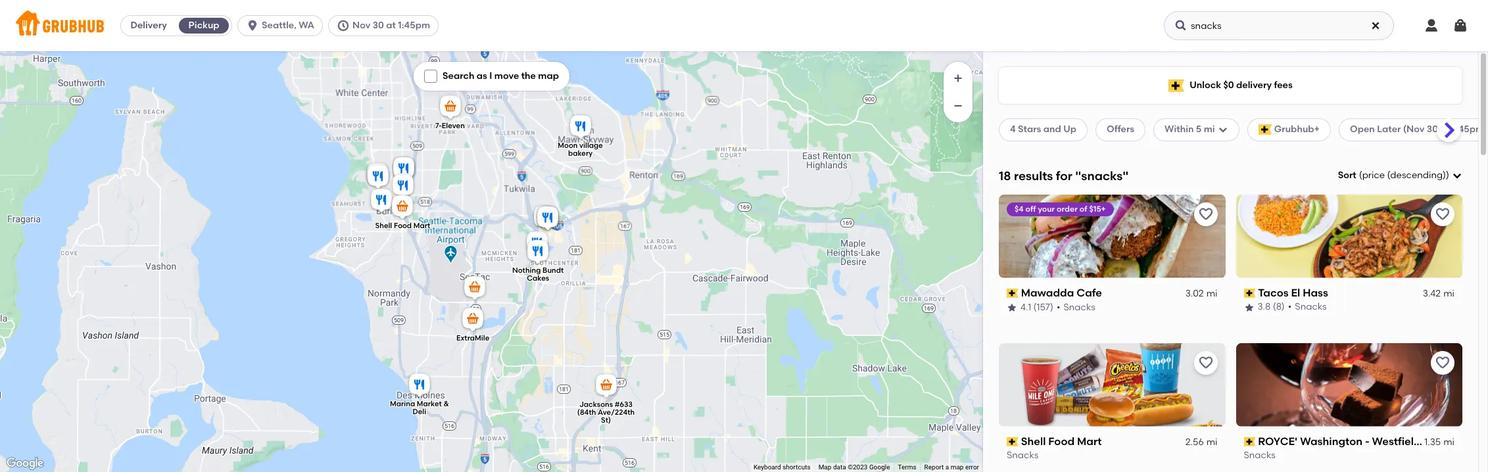 Task type: vqa. For each thing, say whether or not it's contained in the screenshot.
Star icon
yes



Task type: describe. For each thing, give the bounding box(es) containing it.
mi right 5
[[1204, 124, 1215, 135]]

dairy queen image
[[364, 161, 390, 190]]

offers
[[1107, 124, 1135, 135]]

mart inside map region
[[413, 221, 430, 230]]

©2023
[[848, 464, 868, 471]]

moon village bakery image
[[567, 113, 594, 142]]

el
[[1292, 287, 1301, 299]]

4
[[1010, 124, 1016, 135]]

save this restaurant button for royce' washington - westfield southcenter 
[[1431, 351, 1455, 375]]

star icon image for mawadda cafe
[[1007, 302, 1018, 313]]

extramile
[[456, 334, 489, 343]]

subscription pass image for mawadda cafe
[[1007, 289, 1019, 298]]

ave/224th
[[598, 408, 635, 417]]

nov 30 at 1:45pm button
[[328, 15, 444, 36]]

nothing bundt cakes image
[[525, 238, 551, 267]]

terms
[[898, 464, 917, 471]]

within 5 mi
[[1165, 124, 1215, 135]]

7-eleven
[[435, 122, 465, 130]]

results
[[1014, 168, 1053, 183]]

grubhub+
[[1275, 124, 1320, 135]]

"snacks"
[[1076, 168, 1129, 183]]

search
[[443, 70, 475, 82]]

subscription pass image for tacos el hass
[[1244, 289, 1256, 298]]

svg image inside field
[[1452, 170, 1463, 181]]

open
[[1350, 124, 1375, 135]]

westfield
[[1373, 435, 1421, 448]]

i
[[490, 70, 492, 82]]

seattle, wa
[[262, 20, 314, 31]]

4.1 (157)
[[1021, 302, 1054, 313]]

(157)
[[1034, 302, 1054, 313]]

0 horizontal spatial map
[[538, 70, 559, 82]]

)
[[1447, 170, 1450, 181]]

&
[[443, 400, 449, 408]]

plus icon image
[[952, 72, 965, 85]]

market
[[417, 400, 442, 408]]

up
[[1064, 124, 1077, 135]]

5
[[1196, 124, 1202, 135]]

3.02 mi
[[1186, 288, 1218, 299]]

keyboard shortcuts button
[[754, 463, 811, 472]]

mi for -
[[1444, 437, 1455, 448]]

eleven
[[442, 122, 465, 130]]

fees
[[1274, 79, 1293, 91]]

-
[[1366, 435, 1370, 448]]

$4
[[1015, 204, 1024, 214]]

marina market & deli image
[[406, 372, 433, 401]]

delivery
[[1237, 79, 1272, 91]]

$15+
[[1090, 204, 1106, 214]]

subscription pass image for shell food mart
[[1007, 437, 1019, 447]]

auntie anne's image
[[534, 205, 561, 234]]

wa
[[299, 20, 314, 31]]

mawadda cafe image
[[390, 155, 417, 184]]

1.35
[[1425, 437, 1441, 448]]

map region
[[0, 0, 1057, 472]]

google image
[[3, 455, 47, 472]]

at inside button
[[386, 20, 396, 31]]

terms link
[[898, 464, 917, 471]]

bakery
[[568, 149, 593, 158]]

later
[[1378, 124, 1401, 135]]

extramile image
[[459, 306, 486, 335]]

nothing bundt cakes
[[512, 266, 564, 283]]

2.56 mi
[[1186, 437, 1218, 448]]

data
[[833, 464, 846, 471]]

mawadda cafe logo image
[[999, 195, 1226, 278]]

Search for food, convenience, alcohol... search field
[[1164, 11, 1395, 40]]

grubhub plus flag logo image for unlock $0 delivery fees
[[1169, 79, 1185, 92]]

sort ( price (descending) )
[[1338, 170, 1450, 181]]

nov 30 at 1:45pm
[[353, 20, 430, 31]]

1 horizontal spatial 30
[[1427, 124, 1439, 135]]

antojitos michalisco 1st ave image
[[390, 155, 417, 184]]

3.8
[[1258, 302, 1271, 313]]

report a map error
[[925, 464, 979, 471]]

pickup button
[[176, 15, 232, 36]]

1:45pm
[[398, 20, 430, 31]]

mi right 3.02
[[1207, 288, 1218, 299]]

(84th
[[577, 408, 596, 417]]

deli
[[412, 408, 426, 416]]

hass
[[1303, 287, 1329, 299]]

7 eleven image
[[437, 93, 463, 122]]

svg image inside seattle, wa button
[[246, 19, 259, 32]]

as
[[477, 70, 487, 82]]

royce' washington - westfield southcenter 
[[1258, 435, 1489, 448]]

• snacks for cafe
[[1057, 302, 1096, 313]]

(nov
[[1404, 124, 1425, 135]]

marina
[[390, 400, 415, 408]]

the
[[521, 70, 536, 82]]

(descending)
[[1388, 170, 1447, 181]]

mawadda cafe
[[1021, 287, 1102, 299]]

save this restaurant image
[[1435, 355, 1451, 371]]

nothing
[[512, 266, 541, 275]]

google
[[870, 464, 890, 471]]

map
[[819, 464, 832, 471]]

mi for hass
[[1444, 288, 1455, 299]]

cafe
[[1077, 287, 1102, 299]]

main navigation navigation
[[0, 0, 1489, 51]]

shortcuts
[[783, 464, 811, 471]]

7-
[[435, 122, 442, 130]]

1.35 mi
[[1425, 437, 1455, 448]]

marina market & deli
[[390, 400, 449, 416]]

jacksons
[[579, 400, 613, 409]]

st)
[[601, 416, 611, 425]]

3.42
[[1423, 288, 1441, 299]]



Task type: locate. For each thing, give the bounding box(es) containing it.
shell food mart logo image
[[999, 343, 1226, 427]]

move
[[495, 70, 519, 82]]

report
[[925, 464, 944, 471]]

1:45pm)
[[1453, 124, 1488, 135]]

mi right 1.35
[[1444, 437, 1455, 448]]

grubhub plus flag logo image left grubhub+
[[1259, 125, 1272, 135]]

pierro bakery image
[[390, 172, 416, 201]]

moon village bakery
[[558, 141, 603, 158]]

svg image
[[337, 19, 350, 32], [1175, 19, 1188, 32], [1371, 20, 1381, 31]]

star icon image left 4.1
[[1007, 302, 1018, 313]]

delivery
[[131, 20, 167, 31]]

1 subscription pass image from the top
[[1007, 289, 1019, 298]]

nov
[[353, 20, 371, 31]]

30 right nov
[[373, 20, 384, 31]]

snacks
[[1064, 302, 1096, 313], [1295, 302, 1327, 313], [1007, 450, 1039, 461], [1244, 450, 1276, 461]]

seattle,
[[262, 20, 297, 31]]

moon
[[558, 141, 578, 150]]

mart down shell food mart logo
[[1077, 435, 1102, 448]]

1 horizontal spatial shell
[[1021, 435, 1046, 448]]

1 vertical spatial 30
[[1427, 124, 1439, 135]]

tacos el hass logo image
[[1236, 195, 1463, 278]]

(
[[1360, 170, 1363, 181]]

1 vertical spatial subscription pass image
[[1007, 437, 1019, 447]]

•
[[1057, 302, 1061, 313], [1288, 302, 1292, 313]]

2 • snacks from the left
[[1288, 302, 1327, 313]]

grubhub plus flag logo image
[[1169, 79, 1185, 92], [1259, 125, 1272, 135]]

food inside map region
[[394, 221, 412, 230]]

1 vertical spatial food
[[1049, 435, 1075, 448]]

0 vertical spatial subscription pass image
[[1007, 289, 1019, 298]]

1 horizontal spatial grubhub plus flag logo image
[[1259, 125, 1272, 135]]

bundt
[[542, 266, 564, 275]]

save this restaurant image for shell food mart
[[1198, 355, 1214, 371]]

1 subscription pass image from the top
[[1244, 289, 1256, 298]]

subscription pass image left royce'
[[1244, 437, 1256, 447]]

0 vertical spatial 30
[[373, 20, 384, 31]]

unlock $0 delivery fees
[[1190, 79, 1293, 91]]

• snacks down cafe
[[1057, 302, 1096, 313]]

0 horizontal spatial grubhub plus flag logo image
[[1169, 79, 1185, 92]]

1 horizontal spatial shell food mart
[[1021, 435, 1102, 448]]

1 star icon image from the left
[[1007, 302, 1018, 313]]

0 horizontal spatial •
[[1057, 302, 1061, 313]]

save this restaurant button for shell food mart
[[1194, 351, 1218, 375]]

2 subscription pass image from the top
[[1244, 437, 1256, 447]]

0 horizontal spatial food
[[394, 221, 412, 230]]

jacksons #633 (84th ave/224th st) image
[[593, 372, 619, 401]]

3.42 mi
[[1423, 288, 1455, 299]]

save this restaurant image for tacos el hass
[[1435, 206, 1451, 222]]

mi
[[1204, 124, 1215, 135], [1207, 288, 1218, 299], [1444, 288, 1455, 299], [1207, 437, 1218, 448], [1444, 437, 1455, 448]]

royce' washington - westfield southcenter mall logo image
[[1236, 343, 1463, 427]]

shell inside map region
[[375, 221, 392, 230]]

18 results for "snacks"
[[999, 168, 1129, 183]]

save this restaurant button for tacos el hass
[[1431, 202, 1455, 226]]

save this restaurant image
[[1198, 206, 1214, 222], [1435, 206, 1451, 222], [1198, 355, 1214, 371]]

shell
[[375, 221, 392, 230], [1021, 435, 1046, 448]]

minus icon image
[[952, 99, 965, 112]]

1 vertical spatial shell food mart
[[1021, 435, 1102, 448]]

0 vertical spatial mart
[[413, 221, 430, 230]]

star icon image for tacos el hass
[[1244, 302, 1255, 313]]

1 horizontal spatial svg image
[[1175, 19, 1188, 32]]

tacos el hass
[[1258, 287, 1329, 299]]

sort
[[1338, 170, 1357, 181]]

30 inside nov 30 at 1:45pm button
[[373, 20, 384, 31]]

0 horizontal spatial mart
[[413, 221, 430, 230]]

food
[[394, 221, 412, 230], [1049, 435, 1075, 448]]

• for mawadda
[[1057, 302, 1061, 313]]

mi right 3.42
[[1444, 288, 1455, 299]]

mart
[[413, 221, 430, 230], [1077, 435, 1102, 448]]

0 vertical spatial food
[[394, 221, 412, 230]]

mart down pierro bakery image
[[413, 221, 430, 230]]

3.8 (8)
[[1258, 302, 1285, 313]]

0 vertical spatial shell
[[375, 221, 392, 230]]

mawadda
[[1021, 287, 1074, 299]]

1 vertical spatial map
[[951, 464, 964, 471]]

1 horizontal spatial star icon image
[[1244, 302, 1255, 313]]

• snacks down hass
[[1288, 302, 1327, 313]]

None field
[[1338, 169, 1463, 182]]

keyboard shortcuts
[[754, 464, 811, 471]]

a
[[946, 464, 949, 471]]

shell food mart image
[[389, 193, 415, 222]]

0 vertical spatial subscription pass image
[[1244, 289, 1256, 298]]

within
[[1165, 124, 1194, 135]]

map right a
[[951, 464, 964, 471]]

tacos el hass image
[[365, 163, 391, 192]]

0 horizontal spatial svg image
[[337, 19, 350, 32]]

1 horizontal spatial map
[[951, 464, 964, 471]]

4 stars and up
[[1010, 124, 1077, 135]]

0 vertical spatial shell food mart
[[375, 221, 430, 230]]

your
[[1038, 204, 1055, 214]]

1 vertical spatial grubhub plus flag logo image
[[1259, 125, 1272, 135]]

1 horizontal spatial food
[[1049, 435, 1075, 448]]

1 vertical spatial shell
[[1021, 435, 1046, 448]]

1 vertical spatial mart
[[1077, 435, 1102, 448]]

royce' washington - westfield southcenter mall image
[[534, 205, 561, 234]]

report a map error link
[[925, 464, 979, 471]]

jacksons #633 (84th ave/224th st)
[[577, 400, 635, 425]]

mi right the 2.56
[[1207, 437, 1218, 448]]

1 vertical spatial subscription pass image
[[1244, 437, 1256, 447]]

svg image inside nov 30 at 1:45pm button
[[337, 19, 350, 32]]

cakes
[[527, 274, 549, 283]]

sea tac marathon image
[[461, 274, 488, 303]]

1 horizontal spatial • snacks
[[1288, 302, 1327, 313]]

map right the
[[538, 70, 559, 82]]

save this restaurant button
[[1194, 202, 1218, 226], [1431, 202, 1455, 226], [1194, 351, 1218, 375], [1431, 351, 1455, 375]]

1 • snacks from the left
[[1057, 302, 1096, 313]]

2 star icon image from the left
[[1244, 302, 1255, 313]]

0 horizontal spatial star icon image
[[1007, 302, 1018, 313]]

• down mawadda cafe
[[1057, 302, 1061, 313]]

$4 off your order of $15+
[[1015, 204, 1106, 214]]

2 subscription pass image from the top
[[1007, 437, 1019, 447]]

at left 1:45pm
[[386, 20, 396, 31]]

happy lemon image
[[524, 230, 550, 259]]

2.56
[[1186, 437, 1204, 448]]

3.02
[[1186, 288, 1204, 299]]

seattle, wa button
[[238, 15, 328, 36]]

ronnie's market image
[[368, 187, 394, 216]]

subscription pass image
[[1007, 289, 1019, 298], [1007, 437, 1019, 447]]

tacos
[[1258, 287, 1289, 299]]

royce'
[[1258, 435, 1298, 448]]

0 horizontal spatial 30
[[373, 20, 384, 31]]

star icon image left '3.8'
[[1244, 302, 1255, 313]]

• right (8)
[[1288, 302, 1292, 313]]

0 horizontal spatial shell food mart
[[375, 221, 430, 230]]

keyboard
[[754, 464, 781, 471]]

1 horizontal spatial •
[[1288, 302, 1292, 313]]

subscription pass image for royce' washington - westfield southcenter 
[[1244, 437, 1256, 447]]

1 horizontal spatial at
[[1441, 124, 1450, 135]]

and
[[1044, 124, 1062, 135]]

jamba image
[[531, 204, 557, 233]]

open later (nov 30 at 1:45pm)
[[1350, 124, 1488, 135]]

delivery button
[[121, 15, 176, 36]]

30 right (nov
[[1427, 124, 1439, 135]]

0 vertical spatial at
[[386, 20, 396, 31]]

at
[[386, 20, 396, 31], [1441, 124, 1450, 135]]

unlock
[[1190, 79, 1222, 91]]

for
[[1056, 168, 1073, 183]]

star icon image
[[1007, 302, 1018, 313], [1244, 302, 1255, 313]]

0 horizontal spatial at
[[386, 20, 396, 31]]

2 • from the left
[[1288, 302, 1292, 313]]

price
[[1363, 170, 1385, 181]]

1 vertical spatial at
[[1441, 124, 1450, 135]]

• snacks
[[1057, 302, 1096, 313], [1288, 302, 1327, 313]]

svg image
[[1424, 18, 1440, 34], [1453, 18, 1469, 34], [246, 19, 259, 32], [1218, 125, 1228, 135], [1452, 170, 1463, 181]]

• snacks for el
[[1288, 302, 1327, 313]]

(8)
[[1273, 302, 1285, 313]]

stars
[[1018, 124, 1042, 135]]

subscription pass image
[[1244, 289, 1256, 298], [1244, 437, 1256, 447]]

subscription pass image left tacos
[[1244, 289, 1256, 298]]

search as i move the map
[[443, 70, 559, 82]]

none field containing sort
[[1338, 169, 1463, 182]]

at left 1:45pm)
[[1441, 124, 1450, 135]]

0 vertical spatial grubhub plus flag logo image
[[1169, 79, 1185, 92]]

• for tacos
[[1288, 302, 1292, 313]]

shell food mart inside map region
[[375, 221, 430, 230]]

village
[[579, 141, 603, 150]]

mi for mart
[[1207, 437, 1218, 448]]

grubhub plus flag logo image left "unlock" on the top right of the page
[[1169, 79, 1185, 92]]

error
[[966, 464, 979, 471]]

0 horizontal spatial shell
[[375, 221, 392, 230]]

order
[[1057, 204, 1078, 214]]

2 horizontal spatial svg image
[[1371, 20, 1381, 31]]

0 horizontal spatial • snacks
[[1057, 302, 1096, 313]]

#633
[[615, 400, 633, 409]]

1 • from the left
[[1057, 302, 1061, 313]]

of
[[1080, 204, 1088, 214]]

0 vertical spatial map
[[538, 70, 559, 82]]

off
[[1026, 204, 1036, 214]]

1 horizontal spatial mart
[[1077, 435, 1102, 448]]

grubhub plus flag logo image for grubhub+
[[1259, 125, 1272, 135]]



